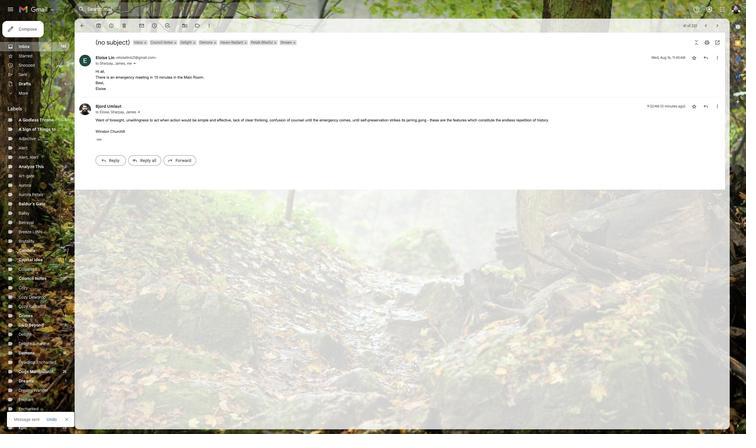 Task type: describe. For each thing, give the bounding box(es) containing it.
lush
[[33, 229, 41, 235]]

Not starred checkbox
[[692, 55, 697, 61]]

-
[[428, 118, 429, 122]]

cozy for cozy link
[[19, 285, 28, 291]]

minutes inside hi all, there is an emergency meeting in 15 minutes in the main room. best, eloise
[[159, 75, 173, 79]]

delight sunshine link
[[19, 341, 50, 347]]

repetition
[[516, 118, 532, 122]]

sent
[[19, 72, 27, 77]]

2 in from the left
[[174, 75, 177, 79]]

winston
[[96, 129, 109, 134]]

demons for the demons button
[[200, 40, 213, 45]]

add to tasks image
[[164, 23, 170, 29]]

counsel
[[291, 118, 304, 122]]

petals blissful button
[[250, 40, 273, 45]]

dogs
[[19, 369, 29, 375]]

1 for analyze this
[[65, 164, 66, 169]]

council notes button
[[149, 40, 173, 45]]

1 for a sign of things to come
[[65, 127, 66, 131]]

eloise lin < eloiselin621@gmail.com >
[[96, 55, 156, 60]]

drafts link
[[19, 81, 31, 87]]

capital idea
[[19, 257, 43, 263]]

room.
[[193, 75, 204, 79]]

dogs manipulating time
[[19, 369, 66, 375]]

clear
[[245, 118, 253, 122]]

aurora for aurora link
[[19, 183, 31, 188]]

council for council notes link
[[19, 276, 34, 281]]

show trimmed content image
[[96, 138, 103, 141]]

hi all, there is an emergency meeting in 15 minutes in the main room. best, eloise
[[96, 69, 204, 91]]

collapse
[[19, 267, 35, 272]]

to eloise , sharpay , james
[[96, 110, 136, 114]]

this
[[35, 164, 44, 169]]

action
[[170, 118, 180, 122]]

act
[[154, 118, 159, 122]]

analyze this
[[19, 164, 44, 169]]

drafts
[[19, 81, 31, 87]]

gate
[[36, 201, 45, 207]]

notes for council notes link
[[35, 276, 46, 281]]

self-
[[361, 118, 368, 122]]

1 vertical spatial sharpay
[[111, 110, 124, 114]]

of right lack
[[241, 118, 244, 122]]

dewdrop enchanted
[[19, 360, 56, 365]]

1 vertical spatial james
[[126, 110, 136, 114]]

the left endless
[[496, 118, 501, 122]]

to inside labels navigation
[[52, 127, 56, 132]]

a godless throne link
[[19, 117, 54, 123]]

petals inside button
[[251, 40, 261, 45]]

message sent
[[14, 417, 40, 422]]

strikes
[[390, 118, 401, 122]]

2 until from the left
[[353, 118, 360, 122]]

inbox link
[[19, 44, 30, 49]]

newer image
[[703, 23, 709, 29]]

not starred image for wed, aug 16, 11:45 am
[[692, 55, 697, 61]]

, up foresight,
[[124, 110, 125, 114]]

demons for demons link
[[19, 351, 35, 356]]

6
[[64, 82, 66, 86]]

churchill
[[110, 129, 125, 134]]

want
[[96, 118, 104, 122]]

(0
[[661, 104, 664, 108]]

cozy dewdrop
[[19, 295, 46, 300]]

foresight,
[[110, 118, 125, 122]]

d&d beyond link
[[19, 323, 44, 328]]

cozy for cozy dewdrop
[[19, 295, 28, 300]]

1 in from the left
[[150, 75, 153, 79]]

a for a sign of things to come
[[19, 127, 22, 132]]

minutes inside cell
[[665, 104, 678, 108]]

41 of 222
[[683, 23, 697, 28]]

collapse link
[[19, 267, 35, 272]]

council notes for council notes link
[[19, 276, 46, 281]]

enigma
[[19, 416, 32, 421]]

inbox for the inbox link
[[19, 44, 30, 49]]

art-gate link
[[19, 173, 35, 179]]

wed,
[[652, 55, 660, 60]]

delight sunshine
[[19, 341, 50, 347]]

baldur's
[[19, 201, 35, 207]]

simple
[[198, 118, 209, 122]]

gmail image
[[19, 3, 50, 15]]

council for council notes button
[[151, 40, 163, 45]]

enchant
[[19, 397, 34, 403]]

of left the history.
[[533, 118, 536, 122]]

alert containing message sent
[[7, 13, 737, 427]]

idea
[[34, 257, 43, 263]]

its
[[402, 118, 406, 122]]

bjord
[[96, 104, 106, 109]]

more image
[[206, 23, 212, 29]]

mark as unread image
[[139, 23, 145, 29]]

message
[[14, 417, 31, 422]]

>
[[155, 55, 156, 60]]

time
[[57, 369, 66, 375]]

petals inside labels navigation
[[32, 192, 43, 197]]

reply all link
[[128, 155, 161, 166]]

, down lin
[[113, 61, 114, 66]]

move to image
[[182, 23, 188, 29]]

wed, aug 16, 11:45 am cell
[[652, 55, 686, 61]]

subject)
[[107, 38, 130, 46]]

to down bjord at the left of the page
[[96, 110, 99, 114]]

21 for candela
[[63, 248, 66, 253]]

art-
[[19, 173, 26, 179]]

constitute
[[479, 118, 495, 122]]

(no
[[96, 38, 105, 46]]

11:45 am
[[673, 55, 686, 60]]

, left me
[[125, 61, 126, 66]]

1 vertical spatial alert
[[30, 155, 38, 160]]

things
[[37, 127, 51, 132]]

undo
[[47, 417, 57, 422]]

dewdrop enchanted link
[[19, 360, 56, 365]]

9:32 am (0 minutes ago) cell
[[647, 104, 686, 109]]

report spam image
[[108, 23, 114, 29]]

blissful
[[261, 40, 273, 45]]

enigma link
[[19, 416, 32, 421]]

show details image
[[133, 62, 137, 65]]

a for a godless throne
[[19, 117, 22, 123]]

crimes link
[[19, 313, 33, 319]]

list containing eloise lin
[[75, 49, 721, 171]]

reply for reply all
[[140, 158, 151, 163]]

dogs manipulating time link
[[19, 369, 66, 375]]

cozy radiance link
[[19, 304, 46, 309]]

16,
[[668, 55, 672, 60]]

jarring
[[407, 118, 417, 122]]

Not starred checkbox
[[692, 104, 697, 109]]

betrayal link
[[19, 220, 34, 225]]

cozy radiance
[[19, 304, 46, 309]]

umlaut
[[107, 104, 121, 109]]

146
[[61, 44, 66, 49]]

gong
[[418, 118, 427, 122]]

the inside hi all, there is an emergency meeting in 15 minutes in the main room. best, eloise
[[178, 75, 183, 79]]

settings image
[[706, 6, 713, 13]]

21 for council notes
[[63, 276, 66, 281]]

want of foresight, unwillingness to act when action would be simple and effective, lack of clear thinking, confusion of counsel until the emergency comes, until self-preservation strikes its jarring gong - these are the features which constitute the endless repetition of history.
[[96, 118, 549, 122]]

show details image
[[137, 110, 141, 114]]

0 vertical spatial enchanted
[[36, 360, 56, 365]]

41
[[683, 23, 687, 28]]

an
[[110, 75, 115, 79]]

more button
[[0, 89, 70, 98]]



Task type: vqa. For each thing, say whether or not it's contained in the screenshot.


Task type: locate. For each thing, give the bounding box(es) containing it.
0 vertical spatial james
[[115, 61, 125, 66]]

demons
[[200, 40, 213, 45], [19, 351, 35, 356]]

of right the 41
[[688, 23, 691, 28]]

notes inside button
[[163, 40, 173, 45]]

snoozed
[[19, 63, 35, 68]]

0 vertical spatial council
[[151, 40, 163, 45]]

a left sign
[[19, 127, 22, 132]]

1 horizontal spatial council
[[151, 40, 163, 45]]

inbox up eloiselin621@gmail.com
[[134, 40, 143, 45]]

godless
[[22, 117, 39, 123]]

1 horizontal spatial minutes
[[665, 104, 678, 108]]

sharpay down umlaut
[[111, 110, 124, 114]]

alert
[[7, 13, 737, 427]]

1 vertical spatial council notes
[[19, 276, 46, 281]]

notes inside labels navigation
[[35, 276, 46, 281]]

1 for capital idea
[[65, 258, 66, 262]]

2 1 from the top
[[65, 164, 66, 169]]

1 a from the top
[[19, 117, 22, 123]]

cozy up cozy dewdrop link
[[19, 285, 28, 291]]

not starred image right 11:45 am
[[692, 55, 697, 61]]

1 1 from the top
[[65, 127, 66, 131]]

forward
[[176, 158, 191, 163]]

would
[[181, 118, 191, 122]]

dewdrop down demons link
[[19, 360, 35, 365]]

crimes
[[19, 313, 33, 319]]

bjord umlaut
[[96, 104, 121, 109]]

1 vertical spatial not starred image
[[692, 104, 697, 109]]

forward link
[[164, 155, 196, 166]]

eloise inside hi all, there is an emergency meeting in 15 minutes in the main room. best, eloise
[[96, 86, 106, 91]]

0 vertical spatial delight
[[181, 40, 192, 45]]

delight inside button
[[181, 40, 192, 45]]

notes down add to tasks image
[[163, 40, 173, 45]]

council notes up > at the top of page
[[151, 40, 173, 45]]

2 aurora from the top
[[19, 192, 31, 197]]

0 vertical spatial eloise
[[96, 55, 107, 60]]

a sign of things to come
[[19, 127, 68, 132]]

21
[[63, 248, 66, 253], [63, 276, 66, 281]]

reply down churchill
[[109, 158, 120, 163]]

enchanted down enchant link
[[19, 407, 38, 412]]

brutality link
[[19, 239, 34, 244]]

snooze image
[[152, 23, 157, 29]]

reply all
[[140, 158, 156, 163]]

5 1 from the top
[[65, 379, 66, 383]]

0 horizontal spatial inbox
[[19, 44, 30, 49]]

1 horizontal spatial notes
[[163, 40, 173, 45]]

reply
[[109, 158, 120, 163], [140, 158, 151, 163]]

labels image
[[195, 23, 201, 29]]

2 a from the top
[[19, 127, 22, 132]]

1 horizontal spatial petals
[[251, 40, 261, 45]]

1 horizontal spatial demons
[[200, 40, 213, 45]]

dreams
[[19, 379, 34, 384]]

wander
[[34, 388, 48, 393]]

1 reply from the left
[[109, 158, 120, 163]]

council notes link
[[19, 276, 46, 281]]

older image
[[715, 23, 721, 29]]

0 vertical spatial a
[[19, 117, 22, 123]]

is
[[107, 75, 109, 79]]

a
[[19, 117, 22, 123], [19, 127, 22, 132]]

not starred image
[[692, 55, 697, 61], [692, 104, 697, 109]]

starred link
[[19, 53, 32, 59]]

features
[[453, 118, 467, 122]]

(no subject)
[[96, 38, 130, 46]]

compose button
[[2, 21, 44, 37]]

1 vertical spatial enchanted
[[19, 407, 38, 412]]

preservation
[[368, 118, 389, 122]]

manipulating
[[30, 369, 56, 375]]

delight down d&d
[[19, 332, 32, 337]]

inbox for inbox button
[[134, 40, 143, 45]]

back to inbox image
[[79, 23, 85, 29]]

0 horizontal spatial minutes
[[159, 75, 173, 79]]

delight for delight link
[[19, 332, 32, 337]]

0 horizontal spatial demons
[[19, 351, 35, 356]]

all,
[[100, 69, 105, 74]]

breeze lush link
[[19, 229, 41, 235]]

2 cozy from the top
[[19, 295, 28, 300]]

1 vertical spatial council
[[19, 276, 34, 281]]

1 vertical spatial emergency
[[320, 118, 338, 122]]

<
[[115, 55, 117, 60]]

cozy for cozy radiance
[[19, 304, 28, 309]]

0 vertical spatial dewdrop
[[29, 295, 46, 300]]

1 vertical spatial demons
[[19, 351, 35, 356]]

delight for delight button
[[181, 40, 192, 45]]

0 vertical spatial demons
[[200, 40, 213, 45]]

the right counsel
[[313, 118, 319, 122]]

aurora petals
[[19, 192, 43, 197]]

meeting
[[135, 75, 149, 79]]

1 right this
[[65, 164, 66, 169]]

0 horizontal spatial notes
[[35, 276, 46, 281]]

1 21 from the top
[[63, 248, 66, 253]]

reply left all
[[140, 158, 151, 163]]

1 vertical spatial minutes
[[665, 104, 678, 108]]

of inside labels navigation
[[32, 127, 36, 132]]

0 horizontal spatial emergency
[[116, 75, 134, 79]]

haven
[[220, 40, 230, 45]]

0 vertical spatial emergency
[[116, 75, 134, 79]]

1 horizontal spatial council notes
[[151, 40, 173, 45]]

alert
[[19, 145, 28, 151], [30, 155, 38, 160]]

2 vertical spatial delight
[[19, 341, 32, 347]]

1 horizontal spatial until
[[353, 118, 360, 122]]

0 horizontal spatial until
[[305, 118, 312, 122]]

petals left 'blissful'
[[251, 40, 261, 45]]

0 horizontal spatial reply
[[109, 158, 120, 163]]

sharpay down lin
[[100, 61, 113, 66]]

alert, alert link
[[19, 155, 38, 160]]

eloise down best,
[[96, 86, 106, 91]]

1 horizontal spatial in
[[174, 75, 177, 79]]

2 reply from the left
[[140, 158, 151, 163]]

council notes inside button
[[151, 40, 173, 45]]

council inside button
[[151, 40, 163, 45]]

1 horizontal spatial inbox
[[134, 40, 143, 45]]

0 horizontal spatial petals
[[32, 192, 43, 197]]

undo alert
[[44, 415, 59, 425]]

1 down 25
[[65, 379, 66, 383]]

1 vertical spatial notes
[[35, 276, 46, 281]]

winston churchill
[[96, 129, 125, 134]]

until right counsel
[[305, 118, 312, 122]]

alert up the analyze this
[[30, 155, 38, 160]]

1 aurora from the top
[[19, 183, 31, 188]]

delete image
[[121, 23, 127, 29]]

capital
[[19, 257, 33, 263]]

aurora down aurora link
[[19, 192, 31, 197]]

enchanted
[[36, 360, 56, 365], [19, 407, 38, 412]]

petals up gate
[[32, 192, 43, 197]]

labels navigation
[[0, 19, 75, 434]]

capital idea link
[[19, 257, 43, 263]]

council up > at the top of page
[[151, 40, 163, 45]]

2 not starred image from the top
[[692, 104, 697, 109]]

eloise left lin
[[96, 55, 107, 60]]

council notes down the collapse
[[19, 276, 46, 281]]

delight for delight sunshine
[[19, 341, 32, 347]]

best,
[[96, 81, 104, 85]]

council down the collapse
[[19, 276, 34, 281]]

demons down delight sunshine
[[19, 351, 35, 356]]

james left show details image
[[126, 110, 136, 114]]

notes down idea
[[35, 276, 46, 281]]

james down <
[[115, 61, 125, 66]]

cozy down cozy link
[[19, 295, 28, 300]]

0 horizontal spatial council notes
[[19, 276, 46, 281]]

inbox inside button
[[134, 40, 143, 45]]

throne
[[39, 117, 54, 123]]

1 horizontal spatial alert
[[30, 155, 38, 160]]

0 vertical spatial not starred image
[[692, 55, 697, 61]]

main menu image
[[7, 6, 14, 13]]

beyond
[[29, 323, 44, 328]]

not starred image for 9:32 am (0 minutes ago)
[[692, 104, 697, 109]]

until left self-
[[353, 118, 360, 122]]

demons down more icon on the left top of the page
[[200, 40, 213, 45]]

2 vertical spatial cozy
[[19, 304, 28, 309]]

archive image
[[96, 23, 101, 29]]

advanced search options image
[[271, 3, 282, 15]]

emergency
[[116, 75, 134, 79], [320, 118, 338, 122]]

council notes inside labels navigation
[[19, 276, 46, 281]]

which
[[468, 118, 478, 122]]

a sign of things to come link
[[19, 127, 68, 132]]

aurora for aurora petals
[[19, 192, 31, 197]]

1 not starred image from the top
[[692, 55, 697, 61]]

search mail image
[[76, 4, 87, 15]]

minutes right (0
[[665, 104, 678, 108]]

reply link
[[96, 155, 126, 166]]

emergency right an
[[116, 75, 134, 79]]

inbox inside labels navigation
[[19, 44, 30, 49]]

not starred image right ago)
[[692, 104, 697, 109]]

dewdrop up "radiance"
[[29, 295, 46, 300]]

minutes right 15
[[159, 75, 173, 79]]

emergency left comes,
[[320, 118, 338, 122]]

brutality
[[19, 239, 34, 244]]

until
[[305, 118, 312, 122], [353, 118, 360, 122]]

radiance
[[29, 304, 46, 309]]

confusion
[[270, 118, 286, 122]]

demons inside button
[[200, 40, 213, 45]]

delight
[[181, 40, 192, 45], [19, 332, 32, 337], [19, 341, 32, 347]]

0 vertical spatial notes
[[163, 40, 173, 45]]

analyze
[[19, 164, 34, 169]]

1 vertical spatial a
[[19, 127, 22, 132]]

Search mail text field
[[87, 6, 257, 12]]

aurora down art-gate link
[[19, 183, 31, 188]]

in left main at left top
[[174, 75, 177, 79]]

delight down delight link
[[19, 341, 32, 347]]

18
[[63, 351, 66, 355]]

radiant
[[231, 40, 243, 45]]

the left main at left top
[[178, 75, 183, 79]]

1 vertical spatial petals
[[32, 192, 43, 197]]

council notes for council notes button
[[151, 40, 173, 45]]

of right sign
[[32, 127, 36, 132]]

1 until from the left
[[305, 118, 312, 122]]

9:32 am (0 minutes ago)
[[647, 104, 686, 108]]

1 cozy from the top
[[19, 285, 28, 291]]

0 horizontal spatial james
[[115, 61, 125, 66]]

history.
[[537, 118, 549, 122]]

1 for dreams
[[65, 379, 66, 383]]

3 1 from the top
[[65, 202, 66, 206]]

enchanted link
[[19, 407, 38, 412]]

2 vertical spatial eloise
[[100, 110, 109, 114]]

eloise lin cell
[[96, 55, 156, 60]]

to left act
[[150, 118, 153, 122]]

reply for reply
[[109, 158, 120, 163]]

1 horizontal spatial reply
[[140, 158, 151, 163]]

0 vertical spatial cozy
[[19, 285, 28, 291]]

reply inside 'link'
[[109, 158, 120, 163]]

sharpay
[[100, 61, 113, 66], [111, 110, 124, 114]]

0 vertical spatial petals
[[251, 40, 261, 45]]

0 vertical spatial aurora
[[19, 183, 31, 188]]

inbox up starred link
[[19, 44, 30, 49]]

a godless throne
[[19, 117, 54, 123]]

3 cozy from the top
[[19, 304, 28, 309]]

to up hi
[[96, 61, 99, 66]]

0 vertical spatial sharpay
[[100, 61, 113, 66]]

delight down move to icon
[[181, 40, 192, 45]]

and
[[210, 118, 216, 122]]

1 vertical spatial 21
[[63, 276, 66, 281]]

the right "are"
[[447, 118, 452, 122]]

council
[[151, 40, 163, 45], [19, 276, 34, 281]]

1 horizontal spatial emergency
[[320, 118, 338, 122]]

1 for baldur's gate
[[65, 202, 66, 206]]

alert up alert,
[[19, 145, 28, 151]]

, down bjord umlaut
[[109, 110, 110, 114]]

notes for council notes button
[[163, 40, 173, 45]]

demons link
[[19, 351, 35, 356]]

analyze this link
[[19, 164, 44, 169]]

to left come
[[52, 127, 56, 132]]

breeze lush
[[19, 229, 41, 235]]

1 vertical spatial eloise
[[96, 86, 106, 91]]

alert, alert
[[19, 155, 38, 160]]

cozy up crimes link
[[19, 304, 28, 309]]

0 vertical spatial council notes
[[151, 40, 173, 45]]

0 vertical spatial alert
[[19, 145, 28, 151]]

4 1 from the top
[[65, 258, 66, 262]]

in
[[150, 75, 153, 79], [174, 75, 177, 79]]

aurora petals link
[[19, 192, 43, 197]]

1 down 4
[[65, 127, 66, 131]]

enchanted up manipulating
[[36, 360, 56, 365]]

ago)
[[678, 104, 686, 108]]

tab list
[[730, 19, 746, 413]]

0 horizontal spatial council
[[19, 276, 34, 281]]

a left godless
[[19, 117, 22, 123]]

0 vertical spatial minutes
[[159, 75, 173, 79]]

eloiselin621@gmail.com
[[117, 55, 155, 60]]

lack
[[233, 118, 240, 122]]

stream button
[[279, 40, 293, 45]]

james
[[115, 61, 125, 66], [126, 110, 136, 114]]

2 21 from the top
[[63, 276, 66, 281]]

me
[[127, 61, 132, 66]]

222
[[692, 23, 697, 28]]

0 vertical spatial 21
[[63, 248, 66, 253]]

demons inside labels navigation
[[19, 351, 35, 356]]

list
[[75, 49, 721, 171]]

emergency inside hi all, there is an emergency meeting in 15 minutes in the main room. best, eloise
[[116, 75, 134, 79]]

d&d
[[19, 323, 28, 328]]

cozy
[[19, 285, 28, 291], [19, 295, 28, 300], [19, 304, 28, 309]]

sent link
[[19, 72, 27, 77]]

breeze
[[19, 229, 32, 235]]

of left counsel
[[287, 118, 290, 122]]

to sharpay , james , me
[[96, 61, 132, 66]]

in left 15
[[150, 75, 153, 79]]

0 horizontal spatial alert
[[19, 145, 28, 151]]

1 vertical spatial aurora
[[19, 192, 31, 197]]

support image
[[693, 6, 700, 13]]

0 horizontal spatial in
[[150, 75, 153, 79]]

labels
[[8, 106, 22, 112]]

hi
[[96, 69, 99, 74]]

labels heading
[[8, 106, 62, 112]]

council inside labels navigation
[[19, 276, 34, 281]]

of right want
[[105, 118, 109, 122]]

1 right idea
[[65, 258, 66, 262]]

1 vertical spatial cozy
[[19, 295, 28, 300]]

1 vertical spatial delight
[[19, 332, 32, 337]]

eloise down bjord at the left of the page
[[100, 110, 109, 114]]

None search field
[[75, 2, 285, 16]]

1 horizontal spatial james
[[126, 110, 136, 114]]

1 vertical spatial dewdrop
[[19, 360, 35, 365]]

1 right gate
[[65, 202, 66, 206]]

all
[[152, 158, 156, 163]]



